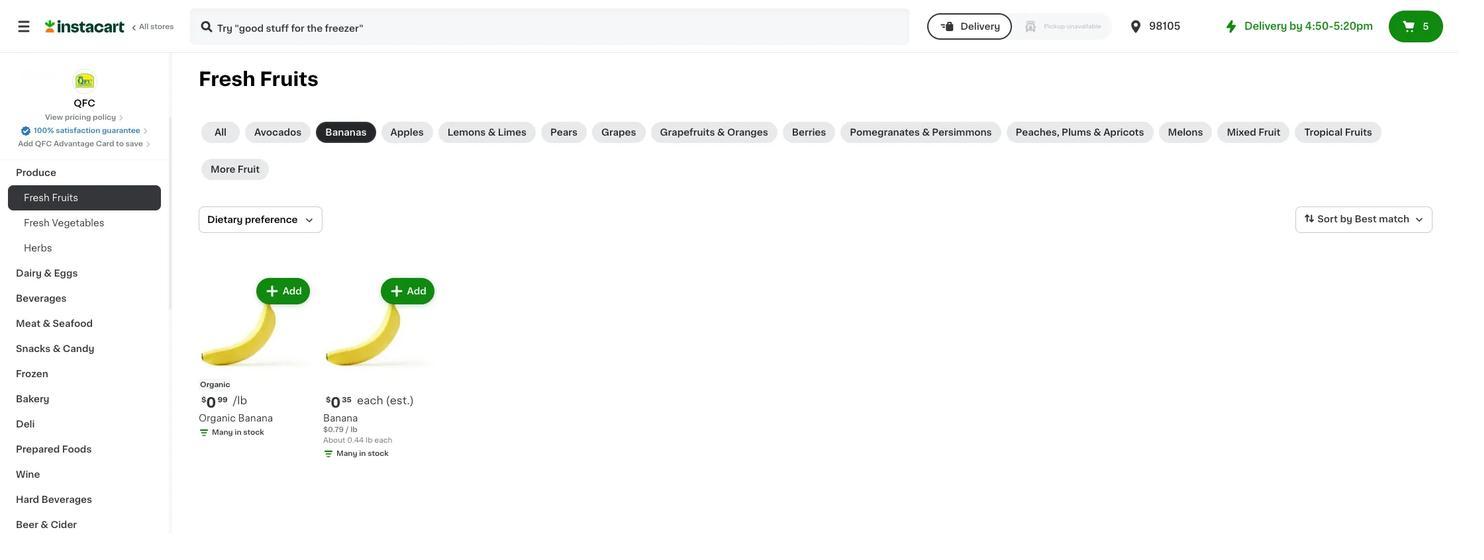 Task type: vqa. For each thing, say whether or not it's contained in the screenshot.
lemons & limes link
yes



Task type: describe. For each thing, give the bounding box(es) containing it.
0.44
[[347, 437, 364, 445]]

mixed
[[1228, 128, 1257, 137]]

about
[[323, 437, 346, 445]]

prepared foods link
[[8, 437, 161, 463]]

0 horizontal spatial in
[[235, 429, 242, 437]]

$0.99 per pound element
[[199, 395, 313, 412]]

peaches, plums & apricots link
[[1007, 122, 1154, 143]]

1 horizontal spatial qfc
[[74, 99, 95, 108]]

meat & seafood link
[[8, 311, 161, 337]]

lists link
[[8, 62, 161, 89]]

service type group
[[928, 13, 1113, 40]]

fresh vegetables link
[[8, 211, 161, 236]]

tropical fruits link
[[1296, 122, 1382, 143]]

thanksgiving
[[16, 143, 79, 152]]

bananas
[[326, 128, 367, 137]]

frozen link
[[8, 362, 161, 387]]

/
[[346, 427, 349, 434]]

5:20pm
[[1334, 21, 1374, 31]]

& right plums
[[1094, 128, 1102, 137]]

& for oranges
[[718, 128, 725, 137]]

(est.)
[[386, 396, 414, 406]]

lists
[[37, 71, 60, 80]]

sort
[[1318, 215, 1339, 224]]

delivery for delivery by 4:50-5:20pm
[[1245, 21, 1288, 31]]

dairy
[[16, 269, 42, 278]]

wine
[[16, 470, 40, 480]]

& for persimmons
[[923, 128, 930, 137]]

1 vertical spatial stock
[[368, 451, 389, 458]]

0 horizontal spatial qfc
[[35, 140, 52, 148]]

buy it again
[[37, 44, 93, 54]]

1 horizontal spatial many
[[337, 451, 358, 458]]

each (est.)
[[357, 396, 414, 406]]

beverages link
[[8, 286, 161, 311]]

beverages inside hard beverages link
[[41, 496, 92, 505]]

add button for organic banana
[[258, 280, 309, 304]]

delivery for delivery
[[961, 22, 1001, 31]]

fresh vegetables
[[24, 219, 104, 228]]

cider
[[51, 521, 77, 530]]

100% satisfaction guarantee button
[[21, 123, 148, 137]]

5
[[1424, 22, 1430, 31]]

0 vertical spatial each
[[357, 396, 383, 406]]

1 vertical spatial lb
[[366, 437, 373, 445]]

produce
[[16, 168, 56, 178]]

$0.79
[[323, 427, 344, 434]]

organic banana
[[199, 414, 273, 423]]

tropical
[[1305, 128, 1343, 137]]

peaches, plums & apricots
[[1016, 128, 1145, 137]]

deli link
[[8, 412, 161, 437]]

recipes link
[[8, 110, 161, 135]]

lemons
[[448, 128, 486, 137]]

delivery button
[[928, 13, 1013, 40]]

apricots
[[1104, 128, 1145, 137]]

mixed fruit
[[1228, 128, 1281, 137]]

qfc logo image
[[72, 69, 97, 94]]

delivery by 4:50-5:20pm link
[[1224, 19, 1374, 34]]

grapefruits & oranges
[[660, 128, 769, 137]]

best match
[[1355, 215, 1410, 224]]

Search field
[[191, 9, 909, 44]]

produce link
[[8, 160, 161, 186]]

oranges
[[728, 128, 769, 137]]

fruit for mixed fruit
[[1259, 128, 1281, 137]]

all for all
[[215, 128, 227, 137]]

buy
[[37, 44, 56, 54]]

& for eggs
[[44, 269, 52, 278]]

dietary
[[207, 215, 243, 225]]

match
[[1380, 215, 1410, 224]]

buy it again link
[[8, 36, 161, 62]]

view pricing policy
[[45, 114, 116, 121]]

$ for $ 0 35
[[326, 397, 331, 404]]

1 vertical spatial fruits
[[1346, 128, 1373, 137]]

hard beverages link
[[8, 488, 161, 513]]

1 horizontal spatial fruits
[[260, 70, 319, 89]]

dietary preference
[[207, 215, 298, 225]]

& for seafood
[[43, 319, 50, 329]]

pomegranates & persimmons
[[850, 128, 992, 137]]

organic for organic banana
[[199, 414, 236, 423]]

98105 button
[[1129, 8, 1208, 45]]

0 horizontal spatial add
[[18, 140, 33, 148]]

5 button
[[1390, 11, 1444, 42]]

plums
[[1062, 128, 1092, 137]]

preference
[[245, 215, 298, 225]]

add button for banana
[[382, 280, 433, 304]]

2 vertical spatial fruits
[[52, 194, 78, 203]]

add qfc advantage card to save link
[[18, 139, 151, 150]]

berries
[[792, 128, 827, 137]]

35
[[342, 397, 352, 404]]

seafood
[[53, 319, 93, 329]]

by for sort
[[1341, 215, 1353, 224]]

fresh for fresh fruits link
[[24, 194, 50, 203]]

card
[[96, 140, 114, 148]]

& for limes
[[488, 128, 496, 137]]

melons link
[[1159, 122, 1213, 143]]

guarantee
[[102, 127, 140, 135]]

delivery by 4:50-5:20pm
[[1245, 21, 1374, 31]]

it
[[58, 44, 65, 54]]

4:50-
[[1306, 21, 1334, 31]]

fresh fruits inside fresh fruits link
[[24, 194, 78, 203]]

1 product group from the left
[[199, 276, 313, 441]]

/lb
[[233, 396, 247, 406]]

policy
[[93, 114, 116, 121]]

1 vertical spatial in
[[359, 451, 366, 458]]

add for banana
[[407, 287, 427, 296]]

1 banana from the left
[[238, 414, 273, 423]]

banana $0.79 / lb about 0.44 lb each
[[323, 414, 393, 445]]

banana inside banana $0.79 / lb about 0.44 lb each
[[323, 414, 358, 423]]



Task type: locate. For each thing, give the bounding box(es) containing it.
0 horizontal spatial fruit
[[238, 165, 260, 174]]

stock down organic banana
[[243, 429, 264, 437]]

$0.35 each (estimated) element
[[323, 395, 437, 412]]

wine link
[[8, 463, 161, 488]]

1 horizontal spatial $
[[326, 397, 331, 404]]

product group
[[199, 276, 313, 441], [323, 276, 437, 462]]

1 vertical spatial fresh fruits
[[24, 194, 78, 203]]

fruit for more fruit
[[238, 165, 260, 174]]

0 horizontal spatial many in stock
[[212, 429, 264, 437]]

0 horizontal spatial 0
[[206, 396, 216, 410]]

by inside field
[[1341, 215, 1353, 224]]

& inside 'link'
[[53, 345, 61, 354]]

all up more
[[215, 128, 227, 137]]

in down organic banana
[[235, 429, 242, 437]]

1 vertical spatial many
[[337, 451, 358, 458]]

1 horizontal spatial delivery
[[1245, 21, 1288, 31]]

all
[[139, 23, 149, 30], [215, 128, 227, 137]]

0 horizontal spatial add button
[[258, 280, 309, 304]]

banana down $0.99 per pound element
[[238, 414, 273, 423]]

many in stock down 0.44
[[337, 451, 389, 458]]

more fruit
[[211, 165, 260, 174]]

$ 0 35
[[326, 396, 352, 410]]

0 left 35 at the bottom left
[[331, 396, 341, 410]]

1 horizontal spatial banana
[[323, 414, 358, 423]]

0 vertical spatial beverages
[[16, 294, 67, 304]]

prepared foods
[[16, 445, 92, 455]]

all for all stores
[[139, 23, 149, 30]]

sort by
[[1318, 215, 1353, 224]]

0 horizontal spatial stock
[[243, 429, 264, 437]]

add
[[18, 140, 33, 148], [283, 287, 302, 296], [407, 287, 427, 296]]

beer
[[16, 521, 38, 530]]

0 horizontal spatial many
[[212, 429, 233, 437]]

1 horizontal spatial many in stock
[[337, 451, 389, 458]]

lb right '/'
[[351, 427, 358, 434]]

by right sort on the right of page
[[1341, 215, 1353, 224]]

100%
[[34, 127, 54, 135]]

add button
[[258, 280, 309, 304], [382, 280, 433, 304]]

Best match Sort by field
[[1296, 207, 1433, 233]]

0 vertical spatial in
[[235, 429, 242, 437]]

deli
[[16, 420, 35, 429]]

0 horizontal spatial fresh fruits
[[24, 194, 78, 203]]

& right meat
[[43, 319, 50, 329]]

prepared
[[16, 445, 60, 455]]

1 horizontal spatial add
[[283, 287, 302, 296]]

in down 0.44
[[359, 451, 366, 458]]

fruits
[[260, 70, 319, 89], [1346, 128, 1373, 137], [52, 194, 78, 203]]

fruit right more
[[238, 165, 260, 174]]

100% satisfaction guarantee
[[34, 127, 140, 135]]

& left limes
[[488, 128, 496, 137]]

each inside banana $0.79 / lb about 0.44 lb each
[[375, 437, 393, 445]]

all stores link
[[45, 8, 175, 45]]

beverages inside the beverages link
[[16, 294, 67, 304]]

0 vertical spatial organic
[[200, 382, 230, 389]]

many in stock down organic banana
[[212, 429, 264, 437]]

fresh for fresh vegetables link
[[24, 219, 50, 228]]

qfc link
[[72, 69, 97, 110]]

satisfaction
[[56, 127, 100, 135]]

0 vertical spatial fruits
[[260, 70, 319, 89]]

1 horizontal spatial all
[[215, 128, 227, 137]]

0 vertical spatial many in stock
[[212, 429, 264, 437]]

0 horizontal spatial banana
[[238, 414, 273, 423]]

1 $ from the left
[[201, 397, 206, 404]]

99
[[218, 397, 228, 404]]

beer & cider
[[16, 521, 77, 530]]

fresh down produce
[[24, 194, 50, 203]]

0 horizontal spatial product group
[[199, 276, 313, 441]]

instacart logo image
[[45, 19, 125, 34]]

organic up 99
[[200, 382, 230, 389]]

by left the '4:50-'
[[1290, 21, 1303, 31]]

fruits right tropical
[[1346, 128, 1373, 137]]

& for cider
[[41, 521, 48, 530]]

berries link
[[783, 122, 836, 143]]

by for delivery
[[1290, 21, 1303, 31]]

0 left 99
[[206, 396, 216, 410]]

None search field
[[190, 8, 911, 45]]

lb
[[351, 427, 358, 434], [366, 437, 373, 445]]

fruits up avocados
[[260, 70, 319, 89]]

qfc down 100%
[[35, 140, 52, 148]]

grapes link
[[592, 122, 646, 143]]

$ left 99
[[201, 397, 206, 404]]

grapefruits
[[660, 128, 715, 137]]

& left candy
[[53, 345, 61, 354]]

0 horizontal spatial delivery
[[961, 22, 1001, 31]]

0 horizontal spatial lb
[[351, 427, 358, 434]]

qfc up view pricing policy link
[[74, 99, 95, 108]]

save
[[126, 140, 143, 148]]

0 horizontal spatial all
[[139, 23, 149, 30]]

many down 0.44
[[337, 451, 358, 458]]

eggs
[[54, 269, 78, 278]]

fruit
[[1259, 128, 1281, 137], [238, 165, 260, 174]]

delivery
[[1245, 21, 1288, 31], [961, 22, 1001, 31]]

0 for $ 0 35
[[331, 396, 341, 410]]

0 inside $ 0 99 /lb
[[206, 396, 216, 410]]

0 vertical spatial lb
[[351, 427, 358, 434]]

melons
[[1169, 128, 1204, 137]]

98105
[[1150, 21, 1181, 31]]

0 vertical spatial stock
[[243, 429, 264, 437]]

dairy & eggs
[[16, 269, 78, 278]]

dietary preference button
[[199, 207, 322, 233]]

fresh fruits up 'fresh vegetables'
[[24, 194, 78, 203]]

pomegranates
[[850, 128, 920, 137]]

1 horizontal spatial add button
[[382, 280, 433, 304]]

1 vertical spatial fruit
[[238, 165, 260, 174]]

lemons & limes link
[[438, 122, 536, 143]]

pricing
[[65, 114, 91, 121]]

$ 0 99 /lb
[[201, 396, 247, 410]]

all left stores at the left
[[139, 23, 149, 30]]

lb right 0.44
[[366, 437, 373, 445]]

1 horizontal spatial lb
[[366, 437, 373, 445]]

0 vertical spatial many
[[212, 429, 233, 437]]

1 horizontal spatial stock
[[368, 451, 389, 458]]

1 vertical spatial fresh
[[24, 194, 50, 203]]

fresh up herbs
[[24, 219, 50, 228]]

& right beer
[[41, 521, 48, 530]]

avocados link
[[245, 122, 311, 143]]

0 for $ 0 99 /lb
[[206, 396, 216, 410]]

bananas link
[[316, 122, 376, 143]]

1 vertical spatial qfc
[[35, 140, 52, 148]]

foods
[[62, 445, 92, 455]]

organic down $ 0 99 /lb
[[199, 414, 236, 423]]

$ for $ 0 99 /lb
[[201, 397, 206, 404]]

1 horizontal spatial 0
[[331, 396, 341, 410]]

advantage
[[54, 140, 94, 148]]

recipes
[[16, 118, 55, 127]]

& for candy
[[53, 345, 61, 354]]

grapefruits & oranges link
[[651, 122, 778, 143]]

2 product group from the left
[[323, 276, 437, 462]]

delivery inside "button"
[[961, 22, 1001, 31]]

again
[[67, 44, 93, 54]]

& left persimmons in the right top of the page
[[923, 128, 930, 137]]

each
[[357, 396, 383, 406], [375, 437, 393, 445]]

0 horizontal spatial by
[[1290, 21, 1303, 31]]

2 vertical spatial fresh
[[24, 219, 50, 228]]

1 vertical spatial by
[[1341, 215, 1353, 224]]

thanksgiving link
[[8, 135, 161, 160]]

organic for organic
[[200, 382, 230, 389]]

each right 35 at the bottom left
[[357, 396, 383, 406]]

$ inside $ 0 35
[[326, 397, 331, 404]]

add qfc advantage card to save
[[18, 140, 143, 148]]

tropical fruits
[[1305, 128, 1373, 137]]

beverages up the 'cider' on the left
[[41, 496, 92, 505]]

1 horizontal spatial fresh fruits
[[199, 70, 319, 89]]

snacks
[[16, 345, 51, 354]]

all stores
[[139, 23, 174, 30]]

0 vertical spatial qfc
[[74, 99, 95, 108]]

fresh
[[199, 70, 256, 89], [24, 194, 50, 203], [24, 219, 50, 228]]

0 horizontal spatial $
[[201, 397, 206, 404]]

1 horizontal spatial by
[[1341, 215, 1353, 224]]

0 vertical spatial by
[[1290, 21, 1303, 31]]

in
[[235, 429, 242, 437], [359, 451, 366, 458]]

& left oranges
[[718, 128, 725, 137]]

0 vertical spatial fruit
[[1259, 128, 1281, 137]]

herbs link
[[8, 236, 161, 261]]

0 vertical spatial all
[[139, 23, 149, 30]]

herbs
[[24, 244, 52, 253]]

bakery
[[16, 395, 49, 404]]

by
[[1290, 21, 1303, 31], [1341, 215, 1353, 224]]

stock down banana $0.79 / lb about 0.44 lb each
[[368, 451, 389, 458]]

1 horizontal spatial in
[[359, 451, 366, 458]]

1 horizontal spatial fruit
[[1259, 128, 1281, 137]]

hard
[[16, 496, 39, 505]]

beverages down dairy & eggs
[[16, 294, 67, 304]]

1 vertical spatial all
[[215, 128, 227, 137]]

hard beverages
[[16, 496, 92, 505]]

$ inside $ 0 99 /lb
[[201, 397, 206, 404]]

all link
[[201, 122, 240, 143]]

organic
[[200, 382, 230, 389], [199, 414, 236, 423]]

$ left 35 at the bottom left
[[326, 397, 331, 404]]

1 vertical spatial each
[[375, 437, 393, 445]]

view pricing policy link
[[45, 113, 124, 123]]

1 vertical spatial beverages
[[41, 496, 92, 505]]

1 add button from the left
[[258, 280, 309, 304]]

2 $ from the left
[[326, 397, 331, 404]]

lemons & limes
[[448, 128, 527, 137]]

1 horizontal spatial product group
[[323, 276, 437, 462]]

avocados
[[254, 128, 302, 137]]

2 add button from the left
[[382, 280, 433, 304]]

2 0 from the left
[[331, 396, 341, 410]]

apples
[[391, 128, 424, 137]]

$
[[201, 397, 206, 404], [326, 397, 331, 404]]

1 vertical spatial organic
[[199, 414, 236, 423]]

fresh fruits up avocados
[[199, 70, 319, 89]]

snacks & candy link
[[8, 337, 161, 362]]

frozen
[[16, 370, 48, 379]]

snacks & candy
[[16, 345, 94, 354]]

fresh up all link
[[199, 70, 256, 89]]

qfc
[[74, 99, 95, 108], [35, 140, 52, 148]]

& left eggs
[[44, 269, 52, 278]]

candy
[[63, 345, 94, 354]]

2 horizontal spatial fruits
[[1346, 128, 1373, 137]]

banana up '/'
[[323, 414, 358, 423]]

meat
[[16, 319, 40, 329]]

pears link
[[541, 122, 587, 143]]

0 vertical spatial fresh
[[199, 70, 256, 89]]

each right 0.44
[[375, 437, 393, 445]]

many down organic banana
[[212, 429, 233, 437]]

add for organic banana
[[283, 287, 302, 296]]

peaches,
[[1016, 128, 1060, 137]]

2 banana from the left
[[323, 414, 358, 423]]

0 horizontal spatial fruits
[[52, 194, 78, 203]]

view
[[45, 114, 63, 121]]

persimmons
[[933, 128, 992, 137]]

fruit right mixed
[[1259, 128, 1281, 137]]

mixed fruit link
[[1218, 122, 1290, 143]]

1 0 from the left
[[206, 396, 216, 410]]

dairy & eggs link
[[8, 261, 161, 286]]

fruits up 'fresh vegetables'
[[52, 194, 78, 203]]

2 horizontal spatial add
[[407, 287, 427, 296]]

0 vertical spatial fresh fruits
[[199, 70, 319, 89]]

beer & cider link
[[8, 513, 161, 535]]

1 vertical spatial many in stock
[[337, 451, 389, 458]]



